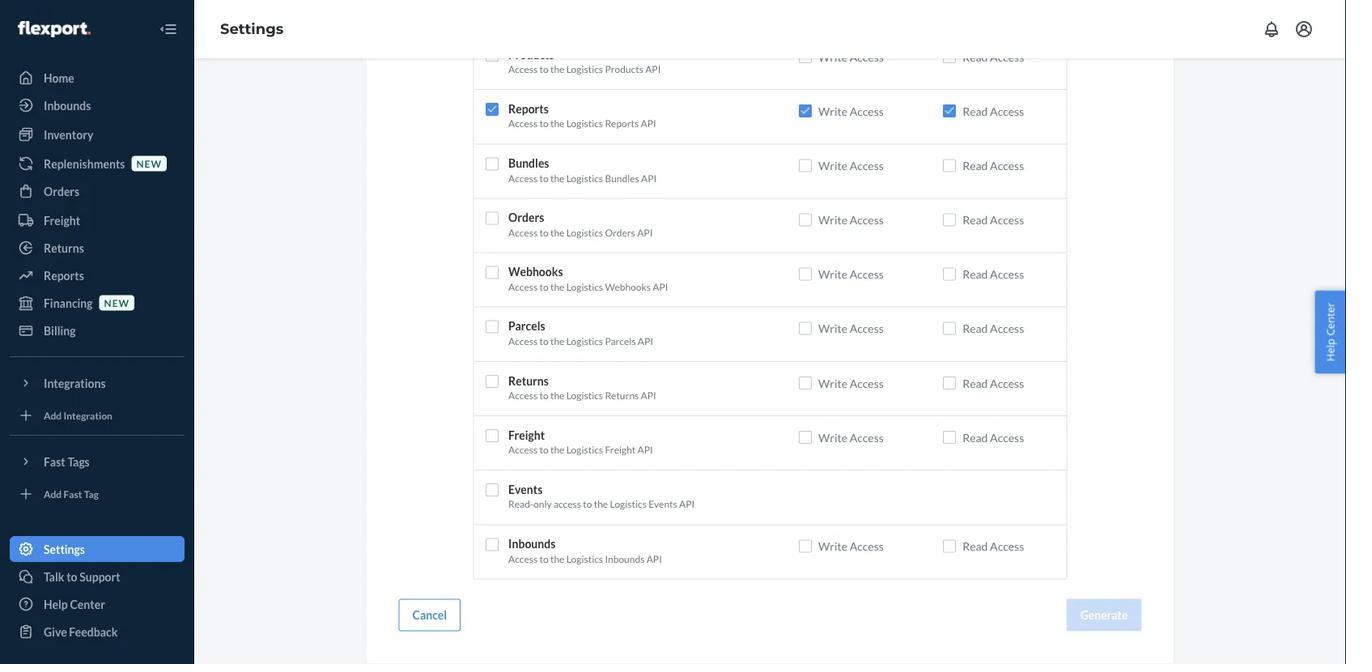 Task type: vqa. For each thing, say whether or not it's contained in the screenshot.
the "more"
no



Task type: locate. For each thing, give the bounding box(es) containing it.
inbounds down home
[[44, 98, 91, 112]]

0 horizontal spatial help
[[44, 597, 68, 611]]

6 read from the top
[[963, 322, 988, 336]]

to inside freight access to the logistics freight api
[[540, 444, 549, 456]]

reports up financing
[[44, 268, 84, 282]]

center
[[1324, 303, 1338, 336], [70, 597, 105, 611]]

freight
[[44, 213, 80, 227], [509, 428, 545, 442], [605, 444, 636, 456]]

1 horizontal spatial help
[[1324, 339, 1338, 361]]

freight up read-
[[509, 428, 545, 442]]

integration
[[64, 409, 113, 421]]

read for bundles
[[963, 159, 988, 173]]

to inside reports access to the logistics reports api
[[540, 118, 549, 130]]

2 vertical spatial reports
[[44, 268, 84, 282]]

the for webhooks
[[551, 281, 565, 293]]

0 horizontal spatial freight
[[44, 213, 80, 227]]

logistics up returns access to the logistics returns api
[[567, 335, 603, 347]]

8 write from the top
[[819, 431, 848, 445]]

5 write access from the top
[[819, 268, 884, 282]]

2 horizontal spatial reports
[[605, 118, 639, 130]]

1 vertical spatial help
[[44, 597, 68, 611]]

1 vertical spatial add
[[44, 488, 62, 500]]

0 horizontal spatial inbounds
[[44, 98, 91, 112]]

0 vertical spatial help
[[1324, 339, 1338, 361]]

to up webhooks access to the logistics webhooks api
[[540, 227, 549, 238]]

read for inbounds
[[963, 540, 988, 553]]

orders
[[44, 184, 80, 198], [509, 211, 544, 225], [605, 227, 636, 238]]

0 vertical spatial events
[[509, 483, 543, 497]]

to
[[540, 64, 549, 75], [540, 118, 549, 130], [540, 172, 549, 184], [540, 227, 549, 238], [540, 281, 549, 293], [540, 335, 549, 347], [540, 390, 549, 402], [540, 444, 549, 456], [583, 499, 592, 510], [540, 553, 549, 565], [67, 570, 77, 584]]

0 vertical spatial center
[[1324, 303, 1338, 336]]

integrations
[[44, 376, 106, 390]]

to right access
[[583, 499, 592, 510]]

7 read from the top
[[963, 376, 988, 390]]

0 vertical spatial settings
[[220, 20, 284, 38]]

access inside the inbounds access to the logistics inbounds api
[[509, 553, 538, 565]]

billing
[[44, 324, 76, 337]]

logistics up orders access to the logistics orders api
[[567, 172, 603, 184]]

parcels down webhooks access to the logistics webhooks api
[[509, 320, 546, 333]]

1 vertical spatial inbounds
[[509, 537, 556, 551]]

inbounds down only
[[509, 537, 556, 551]]

the down access
[[551, 553, 565, 565]]

access
[[554, 499, 581, 510]]

access inside freight access to the logistics freight api
[[509, 444, 538, 456]]

to inside the products access to the logistics products api
[[540, 64, 549, 75]]

0 horizontal spatial settings
[[44, 542, 85, 556]]

6 write from the top
[[819, 322, 848, 336]]

1 vertical spatial new
[[104, 297, 130, 309]]

None checkbox
[[486, 49, 499, 62], [799, 51, 812, 64], [944, 105, 957, 118], [799, 159, 812, 172], [944, 159, 957, 172], [486, 267, 499, 279], [799, 268, 812, 281], [944, 268, 957, 281], [486, 321, 499, 334], [944, 323, 957, 335], [799, 431, 812, 444], [486, 538, 499, 551], [944, 540, 957, 553], [486, 49, 499, 62], [799, 51, 812, 64], [944, 105, 957, 118], [799, 159, 812, 172], [944, 159, 957, 172], [486, 267, 499, 279], [799, 268, 812, 281], [944, 268, 957, 281], [486, 321, 499, 334], [944, 323, 957, 335], [799, 431, 812, 444], [486, 538, 499, 551], [944, 540, 957, 553]]

9 write from the top
[[819, 540, 848, 553]]

to up returns access to the logistics returns api
[[540, 335, 549, 347]]

0 horizontal spatial events
[[509, 483, 543, 497]]

the up reports access to the logistics reports api
[[551, 64, 565, 75]]

logistics inside reports access to the logistics reports api
[[567, 118, 603, 130]]

read access for products
[[963, 50, 1025, 64]]

to for products
[[540, 64, 549, 75]]

write for freight
[[819, 431, 848, 445]]

parcels up returns access to the logistics returns api
[[605, 335, 636, 347]]

to up reports access to the logistics reports api
[[540, 64, 549, 75]]

orders down replenishments
[[44, 184, 80, 198]]

api inside events read-only access to the logistics events api
[[680, 499, 695, 510]]

add for add fast tag
[[44, 488, 62, 500]]

1 vertical spatial settings link
[[10, 536, 185, 562]]

1 write access from the top
[[819, 50, 884, 64]]

1 vertical spatial products
[[605, 64, 644, 75]]

2 horizontal spatial freight
[[605, 444, 636, 456]]

api for orders
[[637, 227, 653, 238]]

add
[[44, 409, 62, 421], [44, 488, 62, 500]]

0 horizontal spatial bundles
[[509, 157, 549, 170]]

to up parcels access to the logistics parcels api
[[540, 281, 549, 293]]

access
[[850, 50, 884, 64], [991, 50, 1025, 64], [509, 64, 538, 75], [850, 105, 884, 118], [991, 105, 1025, 118], [509, 118, 538, 130], [850, 159, 884, 173], [991, 159, 1025, 173], [509, 172, 538, 184], [850, 213, 884, 227], [991, 213, 1025, 227], [509, 227, 538, 238], [850, 268, 884, 282], [991, 268, 1025, 282], [509, 281, 538, 293], [850, 322, 884, 336], [991, 322, 1025, 336], [509, 335, 538, 347], [850, 376, 884, 390], [991, 376, 1025, 390], [509, 390, 538, 402], [850, 431, 884, 445], [991, 431, 1025, 445], [509, 444, 538, 456], [850, 540, 884, 553], [991, 540, 1025, 553], [509, 553, 538, 565]]

logistics up reports access to the logistics reports api
[[567, 64, 603, 75]]

1 vertical spatial settings
[[44, 542, 85, 556]]

the for returns
[[551, 390, 565, 402]]

6 write access from the top
[[819, 322, 884, 336]]

returns down freight link
[[44, 241, 84, 255]]

9 read access from the top
[[963, 540, 1025, 553]]

1 add from the top
[[44, 409, 62, 421]]

the inside orders access to the logistics orders api
[[551, 227, 565, 238]]

inbounds access to the logistics inbounds api
[[509, 537, 662, 565]]

1 vertical spatial center
[[70, 597, 105, 611]]

reports inside 'link'
[[44, 268, 84, 282]]

to for freight
[[540, 444, 549, 456]]

7 read access from the top
[[963, 376, 1025, 390]]

0 vertical spatial products
[[509, 48, 554, 62]]

8 read from the top
[[963, 431, 988, 445]]

api inside the inbounds access to the logistics inbounds api
[[647, 553, 662, 565]]

0 horizontal spatial webhooks
[[509, 265, 563, 279]]

5 read access from the top
[[963, 268, 1025, 282]]

generate button
[[1067, 599, 1142, 632]]

help center
[[1324, 303, 1338, 361], [44, 597, 105, 611]]

give feedback button
[[10, 619, 185, 645]]

1 horizontal spatial center
[[1324, 303, 1338, 336]]

returns down parcels access to the logistics parcels api
[[509, 374, 549, 388]]

freight for freight access to the logistics freight api
[[509, 428, 545, 442]]

to inside orders access to the logistics orders api
[[540, 227, 549, 238]]

logistics for freight
[[567, 444, 603, 456]]

logistics inside orders access to the logistics orders api
[[567, 227, 603, 238]]

2 vertical spatial freight
[[605, 444, 636, 456]]

1 horizontal spatial reports
[[509, 102, 549, 116]]

api inside the products access to the logistics products api
[[646, 64, 661, 75]]

0 horizontal spatial returns
[[44, 241, 84, 255]]

api inside parcels access to the logistics parcels api
[[638, 335, 654, 347]]

freight up events read-only access to the logistics events api
[[605, 444, 636, 456]]

inbounds down events read-only access to the logistics events api
[[605, 553, 645, 565]]

1 horizontal spatial settings link
[[220, 20, 284, 38]]

webhooks access to the logistics webhooks api
[[509, 265, 668, 293]]

1 horizontal spatial bundles
[[605, 172, 640, 184]]

0 horizontal spatial new
[[104, 297, 130, 309]]

to for inbounds
[[540, 553, 549, 565]]

cancel button
[[399, 599, 461, 632]]

talk
[[44, 570, 64, 584]]

8 write access from the top
[[819, 431, 884, 445]]

logistics for orders
[[567, 227, 603, 238]]

the right access
[[594, 499, 608, 510]]

1 horizontal spatial products
[[605, 64, 644, 75]]

2 add from the top
[[44, 488, 62, 500]]

the for freight
[[551, 444, 565, 456]]

1 read access from the top
[[963, 50, 1025, 64]]

write access
[[819, 50, 884, 64], [819, 105, 884, 118], [819, 159, 884, 173], [819, 213, 884, 227], [819, 268, 884, 282], [819, 322, 884, 336], [819, 376, 884, 390], [819, 431, 884, 445], [819, 540, 884, 553]]

7 write from the top
[[819, 376, 848, 390]]

logistics inside the inbounds access to the logistics inbounds api
[[567, 553, 603, 565]]

2 horizontal spatial orders
[[605, 227, 636, 238]]

3 write access from the top
[[819, 159, 884, 173]]

api inside webhooks access to the logistics webhooks api
[[653, 281, 668, 293]]

logistics for products
[[567, 64, 603, 75]]

0 horizontal spatial settings link
[[10, 536, 185, 562]]

the inside returns access to the logistics returns api
[[551, 390, 565, 402]]

7 write access from the top
[[819, 376, 884, 390]]

to up freight access to the logistics freight api
[[540, 390, 549, 402]]

0 vertical spatial inbounds
[[44, 98, 91, 112]]

1 horizontal spatial inbounds
[[509, 537, 556, 551]]

parcels
[[509, 320, 546, 333], [605, 335, 636, 347]]

to for returns
[[540, 390, 549, 402]]

1 horizontal spatial parcels
[[605, 335, 636, 347]]

0 horizontal spatial help center
[[44, 597, 105, 611]]

open notifications image
[[1263, 19, 1282, 39]]

fast
[[44, 455, 65, 469], [64, 488, 82, 500]]

1 horizontal spatial events
[[649, 499, 678, 510]]

api inside bundles access to the logistics bundles api
[[641, 172, 657, 184]]

help
[[1324, 339, 1338, 361], [44, 597, 68, 611]]

1 vertical spatial events
[[649, 499, 678, 510]]

events
[[509, 483, 543, 497], [649, 499, 678, 510]]

2 read access from the top
[[963, 105, 1025, 118]]

4 read from the top
[[963, 213, 988, 227]]

orders up webhooks access to the logistics webhooks api
[[605, 227, 636, 238]]

1 vertical spatial reports
[[605, 118, 639, 130]]

fast left tag
[[64, 488, 82, 500]]

home
[[44, 71, 74, 85]]

0 horizontal spatial parcels
[[509, 320, 546, 333]]

logistics inside freight access to the logistics freight api
[[567, 444, 603, 456]]

support
[[80, 570, 120, 584]]

the up webhooks access to the logistics webhooks api
[[551, 227, 565, 238]]

webhooks down orders access to the logistics orders api
[[509, 265, 563, 279]]

new up orders link
[[136, 157, 162, 169]]

fast left tags
[[44, 455, 65, 469]]

financing
[[44, 296, 93, 310]]

the inside reports access to the logistics reports api
[[551, 118, 565, 130]]

1 horizontal spatial returns
[[509, 374, 549, 388]]

9 read from the top
[[963, 540, 988, 553]]

bundles down reports access to the logistics reports api
[[509, 157, 549, 170]]

read
[[963, 50, 988, 64], [963, 105, 988, 118], [963, 159, 988, 173], [963, 213, 988, 227], [963, 268, 988, 282], [963, 322, 988, 336], [963, 376, 988, 390], [963, 431, 988, 445], [963, 540, 988, 553]]

logistics right access
[[610, 499, 647, 510]]

returns
[[44, 241, 84, 255], [509, 374, 549, 388], [605, 390, 639, 402]]

4 read access from the top
[[963, 213, 1025, 227]]

api
[[646, 64, 661, 75], [641, 118, 657, 130], [641, 172, 657, 184], [637, 227, 653, 238], [653, 281, 668, 293], [638, 335, 654, 347], [641, 390, 657, 402], [638, 444, 653, 456], [680, 499, 695, 510], [647, 553, 662, 565]]

products
[[509, 48, 554, 62], [605, 64, 644, 75]]

orders inside orders link
[[44, 184, 80, 198]]

1 vertical spatial orders
[[509, 211, 544, 225]]

logistics up parcels access to the logistics parcels api
[[567, 281, 603, 293]]

settings link
[[220, 20, 284, 38], [10, 536, 185, 562]]

webhooks
[[509, 265, 563, 279], [605, 281, 651, 293]]

freight up returns link
[[44, 213, 80, 227]]

settings
[[220, 20, 284, 38], [44, 542, 85, 556]]

5 read from the top
[[963, 268, 988, 282]]

1 vertical spatial returns
[[509, 374, 549, 388]]

home link
[[10, 65, 185, 91]]

2 vertical spatial inbounds
[[605, 553, 645, 565]]

1 read from the top
[[963, 50, 988, 64]]

1 horizontal spatial webhooks
[[605, 281, 651, 293]]

inventory
[[44, 128, 93, 141]]

logistics up freight access to the logistics freight api
[[567, 390, 603, 402]]

freight for freight
[[44, 213, 80, 227]]

to inside bundles access to the logistics bundles api
[[540, 172, 549, 184]]

inbounds link
[[10, 92, 185, 118]]

write access for products
[[819, 50, 884, 64]]

the up bundles access to the logistics bundles api
[[551, 118, 565, 130]]

write
[[819, 50, 848, 64], [819, 105, 848, 118], [819, 159, 848, 173], [819, 213, 848, 227], [819, 268, 848, 282], [819, 322, 848, 336], [819, 376, 848, 390], [819, 431, 848, 445], [819, 540, 848, 553]]

1 vertical spatial freight
[[509, 428, 545, 442]]

the up parcels access to the logistics parcels api
[[551, 281, 565, 293]]

to for bundles
[[540, 172, 549, 184]]

add fast tag link
[[10, 481, 185, 507]]

freight access to the logistics freight api
[[509, 428, 653, 456]]

0 vertical spatial fast
[[44, 455, 65, 469]]

6 read access from the top
[[963, 322, 1025, 336]]

logistics inside bundles access to the logistics bundles api
[[567, 172, 603, 184]]

parcels access to the logistics parcels api
[[509, 320, 654, 347]]

the up orders access to the logistics orders api
[[551, 172, 565, 184]]

to for orders
[[540, 227, 549, 238]]

4 write access from the top
[[819, 213, 884, 227]]

2 vertical spatial returns
[[605, 390, 639, 402]]

reports up bundles access to the logistics bundles api
[[605, 118, 639, 130]]

write access for returns
[[819, 376, 884, 390]]

the inside the products access to the logistics products api
[[551, 64, 565, 75]]

access inside webhooks access to the logistics webhooks api
[[509, 281, 538, 293]]

the up access
[[551, 444, 565, 456]]

api for returns
[[641, 390, 657, 402]]

read access
[[963, 50, 1025, 64], [963, 105, 1025, 118], [963, 159, 1025, 173], [963, 213, 1025, 227], [963, 268, 1025, 282], [963, 322, 1025, 336], [963, 376, 1025, 390], [963, 431, 1025, 445], [963, 540, 1025, 553]]

3 read access from the top
[[963, 159, 1025, 173]]

0 horizontal spatial orders
[[44, 184, 80, 198]]

the inside freight access to the logistics freight api
[[551, 444, 565, 456]]

api inside reports access to the logistics reports api
[[641, 118, 657, 130]]

new for financing
[[104, 297, 130, 309]]

1 vertical spatial parcels
[[605, 335, 636, 347]]

0 vertical spatial new
[[136, 157, 162, 169]]

to inside the inbounds access to the logistics inbounds api
[[540, 553, 549, 565]]

3 read from the top
[[963, 159, 988, 173]]

logistics up bundles access to the logistics bundles api
[[567, 118, 603, 130]]

0 vertical spatial help center
[[1324, 303, 1338, 361]]

new down 'reports' 'link' on the top left
[[104, 297, 130, 309]]

inventory link
[[10, 121, 185, 147]]

4 write from the top
[[819, 213, 848, 227]]

only
[[534, 499, 552, 510]]

access inside parcels access to the logistics parcels api
[[509, 335, 538, 347]]

1 horizontal spatial orders
[[509, 211, 544, 225]]

bundles
[[509, 157, 549, 170], [605, 172, 640, 184]]

add down fast tags
[[44, 488, 62, 500]]

to up bundles access to the logistics bundles api
[[540, 118, 549, 130]]

bundles up orders access to the logistics orders api
[[605, 172, 640, 184]]

new
[[136, 157, 162, 169], [104, 297, 130, 309]]

1 horizontal spatial help center
[[1324, 303, 1338, 361]]

orders access to the logistics orders api
[[509, 211, 653, 238]]

reports down the products access to the logistics products api
[[509, 102, 549, 116]]

2 write access from the top
[[819, 105, 884, 118]]

the for reports
[[551, 118, 565, 130]]

logistics
[[567, 64, 603, 75], [567, 118, 603, 130], [567, 172, 603, 184], [567, 227, 603, 238], [567, 281, 603, 293], [567, 335, 603, 347], [567, 390, 603, 402], [567, 444, 603, 456], [610, 499, 647, 510], [567, 553, 603, 565]]

to inside returns access to the logistics returns api
[[540, 390, 549, 402]]

api for inbounds
[[647, 553, 662, 565]]

api for reports
[[641, 118, 657, 130]]

0 vertical spatial orders
[[44, 184, 80, 198]]

the inside bundles access to the logistics bundles api
[[551, 172, 565, 184]]

the inside webhooks access to the logistics webhooks api
[[551, 281, 565, 293]]

the up returns access to the logistics returns api
[[551, 335, 565, 347]]

logistics up events read-only access to the logistics events api
[[567, 444, 603, 456]]

1 horizontal spatial freight
[[509, 428, 545, 442]]

bundles access to the logistics bundles api
[[509, 157, 657, 184]]

the for bundles
[[551, 172, 565, 184]]

api inside freight access to the logistics freight api
[[638, 444, 653, 456]]

0 horizontal spatial center
[[70, 597, 105, 611]]

returns up freight access to the logistics freight api
[[605, 390, 639, 402]]

the for inbounds
[[551, 553, 565, 565]]

webhooks up parcels access to the logistics parcels api
[[605, 281, 651, 293]]

logistics inside parcels access to the logistics parcels api
[[567, 335, 603, 347]]

logistics inside webhooks access to the logistics webhooks api
[[567, 281, 603, 293]]

fast tags button
[[10, 449, 185, 475]]

8 read access from the top
[[963, 431, 1025, 445]]

None checkbox
[[944, 51, 957, 64], [486, 103, 499, 116], [799, 105, 812, 118], [486, 158, 499, 171], [486, 212, 499, 225], [799, 214, 812, 227], [944, 214, 957, 227], [799, 323, 812, 335], [486, 375, 499, 388], [799, 377, 812, 390], [944, 377, 957, 390], [486, 430, 499, 443], [944, 431, 957, 444], [486, 484, 499, 497], [799, 540, 812, 553], [944, 51, 957, 64], [486, 103, 499, 116], [799, 105, 812, 118], [486, 158, 499, 171], [486, 212, 499, 225], [799, 214, 812, 227], [944, 214, 957, 227], [799, 323, 812, 335], [486, 375, 499, 388], [799, 377, 812, 390], [944, 377, 957, 390], [486, 430, 499, 443], [944, 431, 957, 444], [486, 484, 499, 497], [799, 540, 812, 553]]

billing link
[[10, 317, 185, 343]]

logistics down access
[[567, 553, 603, 565]]

the inside events read-only access to the logistics events api
[[594, 499, 608, 510]]

add left "integration"
[[44, 409, 62, 421]]

to down only
[[540, 553, 549, 565]]

0 vertical spatial freight
[[44, 213, 80, 227]]

access inside orders access to the logistics orders api
[[509, 227, 538, 238]]

the inside parcels access to the logistics parcels api
[[551, 335, 565, 347]]

to right talk
[[67, 570, 77, 584]]

read access for parcels
[[963, 322, 1025, 336]]

fast inside 'link'
[[64, 488, 82, 500]]

1 vertical spatial fast
[[64, 488, 82, 500]]

logistics for parcels
[[567, 335, 603, 347]]

1 vertical spatial bundles
[[605, 172, 640, 184]]

9 write access from the top
[[819, 540, 884, 553]]

to up orders access to the logistics orders api
[[540, 172, 549, 184]]

add fast tag
[[44, 488, 99, 500]]

0 vertical spatial add
[[44, 409, 62, 421]]

logistics up webhooks access to the logistics webhooks api
[[567, 227, 603, 238]]

read for returns
[[963, 376, 988, 390]]

the
[[551, 64, 565, 75], [551, 118, 565, 130], [551, 172, 565, 184], [551, 227, 565, 238], [551, 281, 565, 293], [551, 335, 565, 347], [551, 390, 565, 402], [551, 444, 565, 456], [594, 499, 608, 510], [551, 553, 565, 565]]

1 horizontal spatial new
[[136, 157, 162, 169]]

2 read from the top
[[963, 105, 988, 118]]

5 write from the top
[[819, 268, 848, 282]]

to up only
[[540, 444, 549, 456]]

to inside webhooks access to the logistics webhooks api
[[540, 281, 549, 293]]

the up freight access to the logistics freight api
[[551, 390, 565, 402]]

3 write from the top
[[819, 159, 848, 173]]

2 write from the top
[[819, 105, 848, 118]]

read for webhooks
[[963, 268, 988, 282]]

orders down bundles access to the logistics bundles api
[[509, 211, 544, 225]]

generate
[[1081, 609, 1129, 622]]

logistics inside returns access to the logistics returns api
[[567, 390, 603, 402]]

0 vertical spatial returns
[[44, 241, 84, 255]]

0 vertical spatial reports
[[509, 102, 549, 116]]

0 horizontal spatial reports
[[44, 268, 84, 282]]

api inside orders access to the logistics orders api
[[637, 227, 653, 238]]

to inside button
[[67, 570, 77, 584]]

logistics inside the products access to the logistics products api
[[567, 64, 603, 75]]

1 write from the top
[[819, 50, 848, 64]]

to inside parcels access to the logistics parcels api
[[540, 335, 549, 347]]

api inside returns access to the logistics returns api
[[641, 390, 657, 402]]

the inside the inbounds access to the logistics inbounds api
[[551, 553, 565, 565]]

add integration link
[[10, 403, 185, 428]]

write access for reports
[[819, 105, 884, 118]]

add for add integration
[[44, 409, 62, 421]]

2 horizontal spatial returns
[[605, 390, 639, 402]]

read for reports
[[963, 105, 988, 118]]

inbounds
[[44, 98, 91, 112], [509, 537, 556, 551], [605, 553, 645, 565]]

0 vertical spatial settings link
[[220, 20, 284, 38]]

logistics for inbounds
[[567, 553, 603, 565]]

talk to support button
[[10, 564, 185, 590]]

add inside 'link'
[[44, 488, 62, 500]]

reports
[[509, 102, 549, 116], [605, 118, 639, 130], [44, 268, 84, 282]]

help center inside "help center" button
[[1324, 303, 1338, 361]]

1 vertical spatial help center
[[44, 597, 105, 611]]



Task type: describe. For each thing, give the bounding box(es) containing it.
write access for bundles
[[819, 159, 884, 173]]

help inside button
[[1324, 339, 1338, 361]]

read access for inbounds
[[963, 540, 1025, 553]]

write for inbounds
[[819, 540, 848, 553]]

logistics for webhooks
[[567, 281, 603, 293]]

logistics for reports
[[567, 118, 603, 130]]

help center link
[[10, 591, 185, 617]]

write for parcels
[[819, 322, 848, 336]]

talk to support
[[44, 570, 120, 584]]

write access for webhooks
[[819, 268, 884, 282]]

new for replenishments
[[136, 157, 162, 169]]

access inside reports access to the logistics reports api
[[509, 118, 538, 130]]

add integration
[[44, 409, 113, 421]]

flexport logo image
[[18, 21, 91, 37]]

access inside bundles access to the logistics bundles api
[[509, 172, 538, 184]]

write for products
[[819, 50, 848, 64]]

products access to the logistics products api
[[509, 48, 661, 75]]

read access for bundles
[[963, 159, 1025, 173]]

access inside returns access to the logistics returns api
[[509, 390, 538, 402]]

write for returns
[[819, 376, 848, 390]]

api for freight
[[638, 444, 653, 456]]

read access for freight
[[963, 431, 1025, 445]]

cancel
[[413, 609, 447, 622]]

write for orders
[[819, 213, 848, 227]]

api for parcels
[[638, 335, 654, 347]]

write access for freight
[[819, 431, 884, 445]]

the for products
[[551, 64, 565, 75]]

fast inside dropdown button
[[44, 455, 65, 469]]

2 vertical spatial orders
[[605, 227, 636, 238]]

orders for orders
[[44, 184, 80, 198]]

read for products
[[963, 50, 988, 64]]

read for orders
[[963, 213, 988, 227]]

write access for inbounds
[[819, 540, 884, 553]]

replenishments
[[44, 157, 125, 170]]

0 vertical spatial parcels
[[509, 320, 546, 333]]

orders for orders access to the logistics orders api
[[509, 211, 544, 225]]

to for parcels
[[540, 335, 549, 347]]

orders link
[[10, 178, 185, 204]]

0 horizontal spatial products
[[509, 48, 554, 62]]

to for reports
[[540, 118, 549, 130]]

events read-only access to the logistics events api
[[509, 483, 695, 510]]

1 vertical spatial webhooks
[[605, 281, 651, 293]]

reports for reports access to the logistics reports api
[[509, 102, 549, 116]]

give feedback
[[44, 625, 118, 639]]

write for reports
[[819, 105, 848, 118]]

logistics for returns
[[567, 390, 603, 402]]

inbounds for inbounds access to the logistics inbounds api
[[509, 537, 556, 551]]

give
[[44, 625, 67, 639]]

read access for returns
[[963, 376, 1025, 390]]

logistics for bundles
[[567, 172, 603, 184]]

write for webhooks
[[819, 268, 848, 282]]

reports access to the logistics reports api
[[509, 102, 657, 130]]

tags
[[68, 455, 90, 469]]

to for webhooks
[[540, 281, 549, 293]]

tag
[[84, 488, 99, 500]]

fast tags
[[44, 455, 90, 469]]

open account menu image
[[1295, 19, 1314, 39]]

2 horizontal spatial inbounds
[[605, 553, 645, 565]]

center inside button
[[1324, 303, 1338, 336]]

feedback
[[69, 625, 118, 639]]

close navigation image
[[159, 19, 178, 39]]

inbounds for inbounds
[[44, 98, 91, 112]]

write access for parcels
[[819, 322, 884, 336]]

1 horizontal spatial settings
[[220, 20, 284, 38]]

api for products
[[646, 64, 661, 75]]

returns link
[[10, 235, 185, 261]]

reports for reports
[[44, 268, 84, 282]]

read-
[[509, 499, 534, 510]]

help center button
[[1316, 290, 1347, 374]]

returns for returns access to the logistics returns api
[[509, 374, 549, 388]]

returns access to the logistics returns api
[[509, 374, 657, 402]]

access inside the products access to the logistics products api
[[509, 64, 538, 75]]

api for webhooks
[[653, 281, 668, 293]]

help center inside help center link
[[44, 597, 105, 611]]

read for freight
[[963, 431, 988, 445]]

write access for orders
[[819, 213, 884, 227]]

freight link
[[10, 207, 185, 233]]

returns for returns
[[44, 241, 84, 255]]

to inside events read-only access to the logistics events api
[[583, 499, 592, 510]]

read access for orders
[[963, 213, 1025, 227]]

the for parcels
[[551, 335, 565, 347]]

reports link
[[10, 262, 185, 288]]

write for bundles
[[819, 159, 848, 173]]

0 vertical spatial webhooks
[[509, 265, 563, 279]]

api for bundles
[[641, 172, 657, 184]]

read access for webhooks
[[963, 268, 1025, 282]]

read access for reports
[[963, 105, 1025, 118]]

integrations button
[[10, 370, 185, 396]]

logistics inside events read-only access to the logistics events api
[[610, 499, 647, 510]]

the for orders
[[551, 227, 565, 238]]

0 vertical spatial bundles
[[509, 157, 549, 170]]

read for parcels
[[963, 322, 988, 336]]



